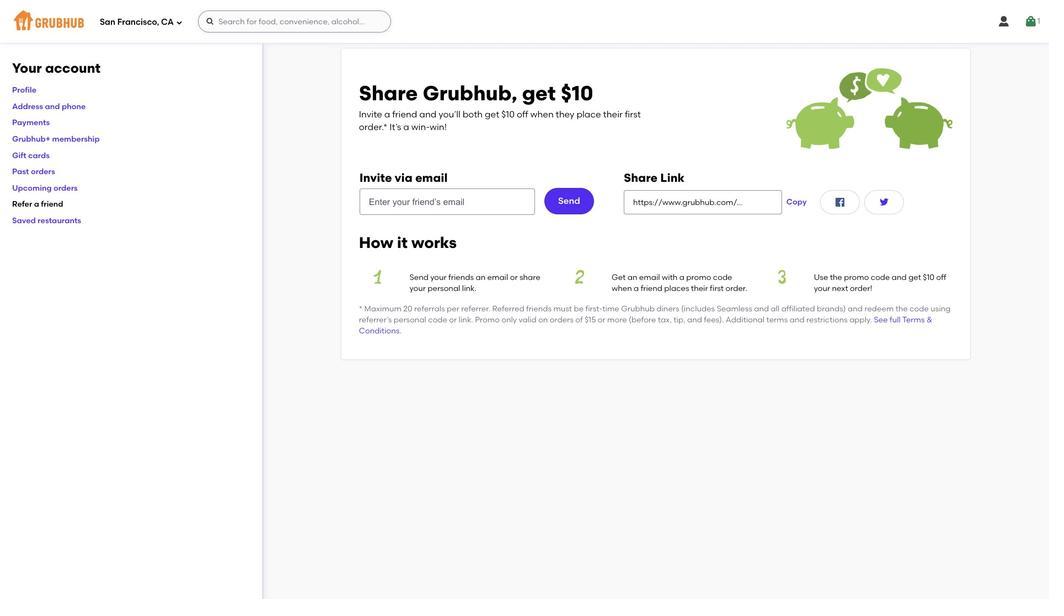 Task type: describe. For each thing, give the bounding box(es) containing it.
friend inside 'get an email with a promo code when a friend places their first order.'
[[641, 284, 662, 294]]

be
[[574, 304, 584, 314]]

saved
[[12, 216, 36, 226]]

restaurants
[[38, 216, 81, 226]]

svg image inside main navigation navigation
[[997, 15, 1010, 28]]

grubhub+ membership
[[12, 135, 100, 144]]

1 vertical spatial friend
[[41, 200, 63, 209]]

gift
[[12, 151, 26, 160]]

order!
[[850, 284, 872, 294]]

past orders link
[[12, 167, 55, 177]]

send for send
[[558, 196, 580, 206]]

and left phone
[[45, 102, 60, 111]]

get
[[612, 273, 626, 282]]

saved restaurants
[[12, 216, 81, 226]]

phone
[[62, 102, 86, 111]]

share grubhub, get $10 invite a friend and you'll both get $10 off when they place their first order.* it's a win-win!
[[359, 81, 641, 132]]

20
[[403, 304, 412, 314]]

place
[[577, 109, 601, 120]]

address
[[12, 102, 43, 111]]

an inside 'get an email with a promo code when a friend places their first order.'
[[627, 273, 637, 282]]

upcoming orders
[[12, 184, 78, 193]]

Search for food, convenience, alcohol... search field
[[198, 10, 391, 33]]

code up terms
[[910, 304, 929, 314]]

share grubhub and save image
[[786, 66, 952, 149]]

apply.
[[849, 315, 872, 325]]

get an email with a promo code when a friend places their first order.
[[612, 273, 747, 294]]

friend inside share grubhub, get $10 invite a friend and you'll both get $10 off when they place their first order.* it's a win-win!
[[392, 109, 417, 120]]

promo
[[475, 315, 500, 325]]

restrictions
[[806, 315, 848, 325]]

link
[[660, 171, 685, 185]]

2 horizontal spatial or
[[598, 315, 605, 325]]

(before
[[629, 315, 656, 325]]

$10 inside use the promo code and get $10 off your next order!
[[923, 273, 934, 282]]

1 button
[[1024, 12, 1040, 31]]

their inside share grubhub, get $10 invite a friend and you'll both get $10 off when they place their first order.* it's a win-win!
[[603, 109, 623, 120]]

cards
[[28, 151, 50, 160]]

the inside * maximum 20 referrals per referrer. referred friends must be first-time grubhub diners (includes seamless and all affiliated brands) and redeem the code using referrer's personal code or link. promo only valid on orders of $15 or more (before tax, tip, and fees). additional terms and restrictions apply.
[[895, 304, 908, 314]]

see
[[874, 315, 888, 325]]

redeem
[[864, 304, 894, 314]]

upcoming orders link
[[12, 184, 78, 193]]

see full terms & conditions link
[[359, 315, 932, 336]]

*
[[359, 304, 362, 314]]

works
[[411, 233, 457, 252]]

payments
[[12, 118, 50, 128]]

win!
[[430, 122, 447, 132]]

past orders
[[12, 167, 55, 177]]

gift cards
[[12, 151, 50, 160]]

friends inside * maximum 20 referrals per referrer. referred friends must be first-time grubhub diners (includes seamless and all affiliated brands) and redeem the code using referrer's personal code or link. promo only valid on orders of $15 or more (before tax, tip, and fees). additional terms and restrictions apply.
[[526, 304, 552, 314]]

seamless
[[717, 304, 752, 314]]

per
[[447, 304, 459, 314]]

on
[[538, 315, 548, 325]]

refer a friend
[[12, 200, 63, 209]]

refer
[[12, 200, 32, 209]]

your account
[[12, 60, 100, 76]]

terms
[[902, 315, 925, 325]]

terms
[[766, 315, 788, 325]]

it's
[[389, 122, 401, 132]]

(includes
[[681, 304, 715, 314]]

address and phone link
[[12, 102, 86, 111]]

past
[[12, 167, 29, 177]]

when inside 'get an email with a promo code when a friend places their first order.'
[[612, 284, 632, 294]]

win-
[[411, 122, 430, 132]]

refer a friend link
[[12, 200, 63, 209]]

grubhub,
[[423, 81, 517, 105]]

grubhub+
[[12, 135, 50, 144]]

0 horizontal spatial get
[[485, 109, 499, 120]]

share
[[520, 273, 540, 282]]

step 1 image
[[359, 270, 396, 284]]

referrals
[[414, 304, 445, 314]]

via
[[395, 171, 412, 185]]

payments link
[[12, 118, 50, 128]]

1 horizontal spatial your
[[430, 273, 447, 282]]

you'll
[[439, 109, 460, 120]]

svg image inside 1 button
[[1024, 15, 1037, 28]]

use the promo code and get $10 off your next order!
[[814, 273, 946, 294]]

copy button
[[782, 190, 811, 215]]

off inside share grubhub, get $10 invite a friend and you'll both get $10 off when they place their first order.* it's a win-win!
[[517, 109, 528, 120]]

membership
[[52, 135, 100, 144]]

referrer's
[[359, 315, 392, 325]]

share link
[[624, 171, 685, 185]]

.
[[400, 327, 401, 336]]

friends inside 'send your friends an email or share your personal link.'
[[448, 273, 474, 282]]

the inside use the promo code and get $10 off your next order!
[[830, 273, 842, 282]]

1 vertical spatial $10
[[501, 109, 515, 120]]

promo inside use the promo code and get $10 off your next order!
[[844, 273, 869, 282]]

personal inside * maximum 20 referrals per referrer. referred friends must be first-time grubhub diners (includes seamless and all affiliated brands) and redeem the code using referrer's personal code or link. promo only valid on orders of $15 or more (before tax, tip, and fees). additional terms and restrictions apply.
[[394, 315, 426, 325]]

an inside 'send your friends an email or share your personal link.'
[[476, 273, 485, 282]]

saved restaurants link
[[12, 216, 81, 226]]

ca
[[161, 17, 174, 27]]

send for send your friends an email or share your personal link.
[[409, 273, 428, 282]]

code inside use the promo code and get $10 off your next order!
[[871, 273, 890, 282]]



Task type: vqa. For each thing, say whether or not it's contained in the screenshot.
the step 3 image
yes



Task type: locate. For each thing, give the bounding box(es) containing it.
of
[[575, 315, 583, 325]]

conditions
[[359, 327, 400, 336]]

friends
[[448, 273, 474, 282], [526, 304, 552, 314]]

code down referrals
[[428, 315, 447, 325]]

how
[[359, 233, 393, 252]]

their up (includes
[[691, 284, 708, 294]]

Enter your friend's email email field
[[359, 189, 535, 215]]

1 horizontal spatial first
[[710, 284, 724, 294]]

0 horizontal spatial $10
[[501, 109, 515, 120]]

orders for past orders
[[31, 167, 55, 177]]

1 an from the left
[[476, 273, 485, 282]]

email for invite via email
[[415, 171, 448, 185]]

order.
[[726, 284, 747, 294]]

the
[[830, 273, 842, 282], [895, 304, 908, 314]]

0 horizontal spatial when
[[530, 109, 554, 120]]

1 vertical spatial send
[[409, 273, 428, 282]]

0 horizontal spatial promo
[[686, 273, 711, 282]]

code inside 'get an email with a promo code when a friend places their first order.'
[[713, 273, 732, 282]]

personal up per
[[428, 284, 460, 294]]

san francisco, ca
[[100, 17, 174, 27]]

the up full
[[895, 304, 908, 314]]

invite up 'order.*'
[[359, 109, 382, 120]]

link. inside * maximum 20 referrals per referrer. referred friends must be first-time grubhub diners (includes seamless and all affiliated brands) and redeem the code using referrer's personal code or link. promo only valid on orders of $15 or more (before tax, tip, and fees). additional terms and restrictions apply.
[[459, 315, 473, 325]]

$15
[[585, 315, 596, 325]]

next
[[832, 284, 848, 294]]

and up win- at left top
[[419, 109, 436, 120]]

1 horizontal spatial email
[[487, 273, 508, 282]]

send button
[[544, 188, 594, 215]]

svg image left 1 button on the right top of the page
[[997, 15, 1010, 28]]

0 horizontal spatial email
[[415, 171, 448, 185]]

must
[[553, 304, 572, 314]]

&
[[926, 315, 932, 325]]

1 vertical spatial svg image
[[833, 196, 846, 209]]

0 horizontal spatial an
[[476, 273, 485, 282]]

get up they
[[522, 81, 556, 105]]

2 horizontal spatial email
[[639, 273, 660, 282]]

0 vertical spatial personal
[[428, 284, 460, 294]]

1 horizontal spatial promo
[[844, 273, 869, 282]]

0 vertical spatial the
[[830, 273, 842, 282]]

a up grubhub
[[634, 284, 639, 294]]

share
[[359, 81, 418, 105], [624, 171, 658, 185]]

it
[[397, 233, 408, 252]]

referred
[[492, 304, 524, 314]]

1 horizontal spatial svg image
[[997, 15, 1010, 28]]

1 promo from the left
[[686, 273, 711, 282]]

1 horizontal spatial their
[[691, 284, 708, 294]]

orders up the refer a friend link
[[54, 184, 78, 193]]

1 horizontal spatial send
[[558, 196, 580, 206]]

1 vertical spatial first
[[710, 284, 724, 294]]

or left share
[[510, 273, 518, 282]]

$10
[[561, 81, 593, 105], [501, 109, 515, 120], [923, 273, 934, 282]]

send your friends an email or share your personal link.
[[409, 273, 540, 294]]

personal down 20
[[394, 315, 426, 325]]

0 vertical spatial $10
[[561, 81, 593, 105]]

1 vertical spatial personal
[[394, 315, 426, 325]]

0 vertical spatial svg image
[[997, 15, 1010, 28]]

link.
[[462, 284, 477, 294], [459, 315, 473, 325]]

grubhub
[[621, 304, 655, 314]]

order.*
[[359, 122, 387, 132]]

how it works
[[359, 233, 457, 252]]

your up referrals
[[430, 273, 447, 282]]

friends up on
[[526, 304, 552, 314]]

2 vertical spatial orders
[[550, 315, 573, 325]]

friend down with on the top right of page
[[641, 284, 662, 294]]

0 vertical spatial friends
[[448, 273, 474, 282]]

and inside use the promo code and get $10 off your next order!
[[892, 273, 907, 282]]

2 vertical spatial friend
[[641, 284, 662, 294]]

both
[[463, 109, 483, 120]]

account
[[45, 60, 100, 76]]

orders for upcoming orders
[[54, 184, 78, 193]]

san
[[100, 17, 115, 27]]

first inside share grubhub, get $10 invite a friend and you'll both get $10 off when they place their first order.* it's a win-win!
[[625, 109, 641, 120]]

and down affiliated
[[790, 315, 804, 325]]

send
[[558, 196, 580, 206], [409, 273, 428, 282]]

upcoming
[[12, 184, 52, 193]]

0 horizontal spatial send
[[409, 273, 428, 282]]

svg image
[[997, 15, 1010, 28], [833, 196, 846, 209]]

1 horizontal spatial off
[[936, 273, 946, 282]]

first right place
[[625, 109, 641, 120]]

their inside 'get an email with a promo code when a friend places their first order.'
[[691, 284, 708, 294]]

svg image
[[1024, 15, 1037, 28], [206, 17, 214, 26], [176, 19, 183, 26], [877, 196, 890, 209]]

email for get an email with a promo code when a friend places their first order.
[[639, 273, 660, 282]]

0 horizontal spatial the
[[830, 273, 842, 282]]

personal inside 'send your friends an email or share your personal link.'
[[428, 284, 460, 294]]

promo up order!
[[844, 273, 869, 282]]

email inside 'send your friends an email or share your personal link.'
[[487, 273, 508, 282]]

0 vertical spatial friend
[[392, 109, 417, 120]]

address and phone
[[12, 102, 86, 111]]

copy
[[786, 198, 807, 207]]

1 horizontal spatial friend
[[392, 109, 417, 120]]

share inside share grubhub, get $10 invite a friend and you'll both get $10 off when they place their first order.* it's a win-win!
[[359, 81, 418, 105]]

their right place
[[603, 109, 623, 120]]

an
[[476, 273, 485, 282], [627, 273, 637, 282]]

tip,
[[674, 315, 685, 325]]

link. up referrer.
[[462, 284, 477, 294]]

0 vertical spatial get
[[522, 81, 556, 105]]

and down (includes
[[687, 315, 702, 325]]

0 vertical spatial orders
[[31, 167, 55, 177]]

0 horizontal spatial personal
[[394, 315, 426, 325]]

affiliated
[[781, 304, 815, 314]]

$10 right both
[[501, 109, 515, 120]]

get
[[522, 81, 556, 105], [485, 109, 499, 120], [908, 273, 921, 282]]

svg image right copy button
[[833, 196, 846, 209]]

1 vertical spatial get
[[485, 109, 499, 120]]

get right both
[[485, 109, 499, 120]]

get up terms
[[908, 273, 921, 282]]

referrer.
[[461, 304, 490, 314]]

profile
[[12, 86, 36, 95]]

0 horizontal spatial off
[[517, 109, 528, 120]]

the up next
[[830, 273, 842, 282]]

send inside 'send your friends an email or share your personal link.'
[[409, 273, 428, 282]]

2 horizontal spatial your
[[814, 284, 830, 294]]

full
[[890, 315, 901, 325]]

with
[[662, 273, 678, 282]]

None text field
[[624, 190, 782, 215]]

1 vertical spatial friends
[[526, 304, 552, 314]]

your down use
[[814, 284, 830, 294]]

0 horizontal spatial or
[[449, 315, 457, 325]]

more
[[607, 315, 627, 325]]

brands)
[[817, 304, 846, 314]]

1
[[1037, 16, 1040, 26]]

1 horizontal spatial $10
[[561, 81, 593, 105]]

a right with on the top right of page
[[679, 273, 684, 282]]

and up apply.
[[848, 304, 863, 314]]

and inside share grubhub, get $10 invite a friend and you'll both get $10 off when they place their first order.* it's a win-win!
[[419, 109, 436, 120]]

they
[[556, 109, 574, 120]]

1 horizontal spatial when
[[612, 284, 632, 294]]

0 vertical spatial their
[[603, 109, 623, 120]]

1 horizontal spatial get
[[522, 81, 556, 105]]

promo up places
[[686, 273, 711, 282]]

0 horizontal spatial svg image
[[833, 196, 846, 209]]

only
[[501, 315, 517, 325]]

0 vertical spatial invite
[[359, 109, 382, 120]]

1 vertical spatial link.
[[459, 315, 473, 325]]

* maximum 20 referrals per referrer. referred friends must be first-time grubhub diners (includes seamless and all affiliated brands) and redeem the code using referrer's personal code or link. promo only valid on orders of $15 or more (before tax, tip, and fees). additional terms and restrictions apply.
[[359, 304, 951, 325]]

2 horizontal spatial $10
[[923, 273, 934, 282]]

code up order.
[[713, 273, 732, 282]]

friend up it's
[[392, 109, 417, 120]]

step 3 image
[[763, 270, 801, 284]]

see full terms & conditions
[[359, 315, 932, 336]]

gift cards link
[[12, 151, 50, 160]]

2 horizontal spatial friend
[[641, 284, 662, 294]]

share left the link
[[624, 171, 658, 185]]

1 vertical spatial the
[[895, 304, 908, 314]]

1 horizontal spatial friends
[[526, 304, 552, 314]]

code up order!
[[871, 273, 890, 282]]

1 vertical spatial their
[[691, 284, 708, 294]]

friends up per
[[448, 273, 474, 282]]

a right it's
[[403, 122, 409, 132]]

0 vertical spatial off
[[517, 109, 528, 120]]

places
[[664, 284, 689, 294]]

off left they
[[517, 109, 528, 120]]

2 horizontal spatial get
[[908, 273, 921, 282]]

a right refer
[[34, 200, 39, 209]]

email right the via
[[415, 171, 448, 185]]

first left order.
[[710, 284, 724, 294]]

0 horizontal spatial friends
[[448, 273, 474, 282]]

1 horizontal spatial or
[[510, 273, 518, 282]]

a
[[384, 109, 390, 120], [403, 122, 409, 132], [34, 200, 39, 209], [679, 273, 684, 282], [634, 284, 639, 294]]

0 vertical spatial share
[[359, 81, 418, 105]]

1 vertical spatial off
[[936, 273, 946, 282]]

when inside share grubhub, get $10 invite a friend and you'll both get $10 off when they place their first order.* it's a win-win!
[[530, 109, 554, 120]]

1 horizontal spatial the
[[895, 304, 908, 314]]

2 vertical spatial $10
[[923, 273, 934, 282]]

1 vertical spatial when
[[612, 284, 632, 294]]

2 vertical spatial get
[[908, 273, 921, 282]]

a up it's
[[384, 109, 390, 120]]

or right $15
[[598, 315, 605, 325]]

an up referrer.
[[476, 273, 485, 282]]

email inside 'get an email with a promo code when a friend places their first order.'
[[639, 273, 660, 282]]

additional
[[726, 315, 764, 325]]

profile link
[[12, 86, 36, 95]]

1 vertical spatial share
[[624, 171, 658, 185]]

0 vertical spatial link.
[[462, 284, 477, 294]]

0 horizontal spatial friend
[[41, 200, 63, 209]]

share for grubhub,
[[359, 81, 418, 105]]

first inside 'get an email with a promo code when a friend places their first order.'
[[710, 284, 724, 294]]

diners
[[656, 304, 679, 314]]

off inside use the promo code and get $10 off your next order!
[[936, 273, 946, 282]]

$10 up place
[[561, 81, 593, 105]]

0 horizontal spatial their
[[603, 109, 623, 120]]

invite inside share grubhub, get $10 invite a friend and you'll both get $10 off when they place their first order.* it's a win-win!
[[359, 109, 382, 120]]

0 horizontal spatial share
[[359, 81, 418, 105]]

or inside 'send your friends an email or share your personal link.'
[[510, 273, 518, 282]]

get inside use the promo code and get $10 off your next order!
[[908, 273, 921, 282]]

1 horizontal spatial personal
[[428, 284, 460, 294]]

off up using
[[936, 273, 946, 282]]

orders up the upcoming orders
[[31, 167, 55, 177]]

and left all
[[754, 304, 769, 314]]

1 horizontal spatial an
[[627, 273, 637, 282]]

0 vertical spatial when
[[530, 109, 554, 120]]

email left with on the top right of page
[[639, 273, 660, 282]]

francisco,
[[117, 17, 159, 27]]

when down get at the right of page
[[612, 284, 632, 294]]

0 vertical spatial first
[[625, 109, 641, 120]]

all
[[771, 304, 780, 314]]

share for link
[[624, 171, 658, 185]]

fees).
[[704, 315, 724, 325]]

1 vertical spatial invite
[[359, 171, 392, 185]]

promo inside 'get an email with a promo code when a friend places their first order.'
[[686, 273, 711, 282]]

link. inside 'send your friends an email or share your personal link.'
[[462, 284, 477, 294]]

valid
[[519, 315, 536, 325]]

friend
[[392, 109, 417, 120], [41, 200, 63, 209], [641, 284, 662, 294]]

0 vertical spatial send
[[558, 196, 580, 206]]

invite via email
[[359, 171, 448, 185]]

1 vertical spatial orders
[[54, 184, 78, 193]]

friend up saved restaurants
[[41, 200, 63, 209]]

2 an from the left
[[627, 273, 637, 282]]

$10 up using
[[923, 273, 934, 282]]

and up redeem
[[892, 273, 907, 282]]

0 horizontal spatial first
[[625, 109, 641, 120]]

orders inside * maximum 20 referrals per referrer. referred friends must be first-time grubhub diners (includes seamless and all affiliated brands) and redeem the code using referrer's personal code or link. promo only valid on orders of $15 or more (before tax, tip, and fees). additional terms and restrictions apply.
[[550, 315, 573, 325]]

first
[[625, 109, 641, 120], [710, 284, 724, 294]]

grubhub+ membership link
[[12, 135, 100, 144]]

their
[[603, 109, 623, 120], [691, 284, 708, 294]]

link. down referrer.
[[459, 315, 473, 325]]

using
[[931, 304, 951, 314]]

1 horizontal spatial share
[[624, 171, 658, 185]]

your up 20
[[409, 284, 426, 294]]

and
[[45, 102, 60, 111], [419, 109, 436, 120], [892, 273, 907, 282], [754, 304, 769, 314], [848, 304, 863, 314], [687, 315, 702, 325], [790, 315, 804, 325]]

your inside use the promo code and get $10 off your next order!
[[814, 284, 830, 294]]

2 promo from the left
[[844, 273, 869, 282]]

orders down must
[[550, 315, 573, 325]]

when left they
[[530, 109, 554, 120]]

email left share
[[487, 273, 508, 282]]

send inside button
[[558, 196, 580, 206]]

share up it's
[[359, 81, 418, 105]]

0 horizontal spatial your
[[409, 284, 426, 294]]

your
[[430, 273, 447, 282], [409, 284, 426, 294], [814, 284, 830, 294]]

invite left the via
[[359, 171, 392, 185]]

an right get at the right of page
[[627, 273, 637, 282]]

email
[[415, 171, 448, 185], [487, 273, 508, 282], [639, 273, 660, 282]]

first-
[[585, 304, 602, 314]]

step 2 image
[[561, 270, 598, 284]]

or down per
[[449, 315, 457, 325]]

main navigation navigation
[[0, 0, 1049, 43]]

your
[[12, 60, 42, 76]]



